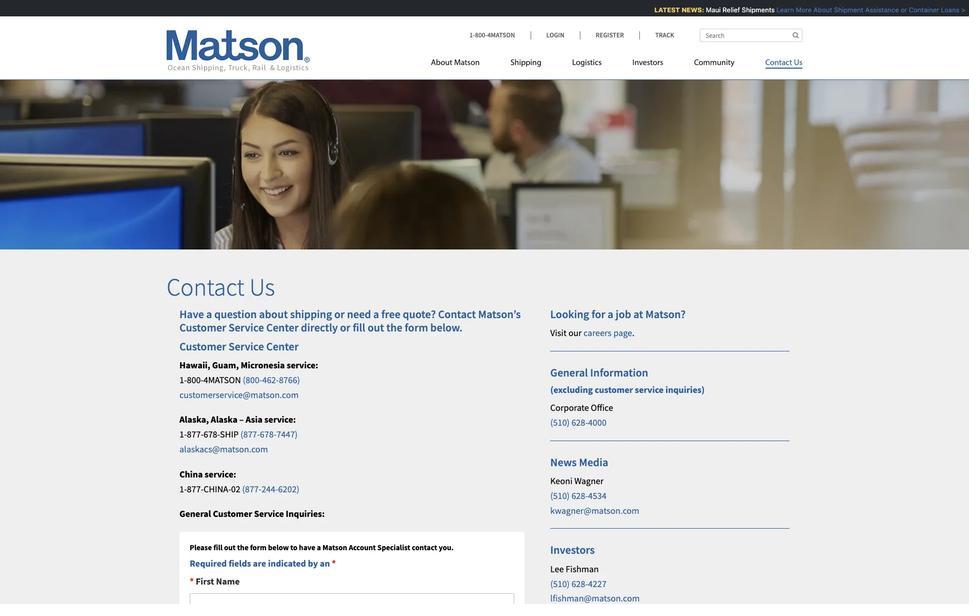 Task type: vqa. For each thing, say whether or not it's contained in the screenshot.
the rightmost areas
no



Task type: locate. For each thing, give the bounding box(es) containing it.
about
[[809, 6, 828, 14], [431, 59, 452, 67]]

0 vertical spatial (510)
[[550, 417, 570, 429]]

877- down china
[[187, 483, 204, 495]]

(510) inside corporate office (510) 628-4000
[[550, 417, 570, 429]]

below
[[268, 543, 289, 553]]

matson
[[454, 59, 480, 67], [322, 543, 347, 553]]

(877-
[[240, 429, 260, 441], [242, 483, 262, 495]]

matson up "an"
[[322, 543, 347, 553]]

0 horizontal spatial 800-
[[187, 374, 204, 386]]

1 horizontal spatial *
[[332, 558, 336, 570]]

service: up "8766)"
[[287, 359, 318, 371]]

1 horizontal spatial about
[[809, 6, 828, 14]]

1 vertical spatial (510)
[[550, 490, 570, 502]]

1 horizontal spatial 4matson
[[487, 31, 515, 39]]

0 vertical spatial contact us
[[765, 59, 802, 67]]

1 vertical spatial 800-
[[187, 374, 204, 386]]

678- up alaskacs@matson.com link
[[204, 429, 220, 441]]

0 vertical spatial 628-
[[572, 417, 588, 429]]

1 vertical spatial *
[[190, 576, 194, 587]]

0 vertical spatial out
[[368, 321, 384, 335]]

0 horizontal spatial contact
[[167, 272, 244, 303]]

contact right quote?
[[438, 307, 476, 321]]

3 628- from the top
[[572, 578, 588, 590]]

investors down track link
[[632, 59, 663, 67]]

0 vertical spatial investors
[[632, 59, 663, 67]]

1 vertical spatial center
[[266, 339, 299, 354]]

or right 'directly'
[[340, 321, 350, 335]]

the up fields
[[237, 543, 248, 553]]

(510) for lee
[[550, 578, 570, 590]]

1 horizontal spatial us
[[794, 59, 802, 67]]

1 vertical spatial 628-
[[572, 490, 588, 502]]

0 vertical spatial 877-
[[187, 429, 204, 441]]

are
[[253, 558, 266, 570]]

800- up about matson link
[[475, 31, 487, 39]]

1-800-4matson
[[469, 31, 515, 39]]

alaskacs@matson.com
[[179, 443, 268, 455]]

shipping
[[290, 307, 332, 321]]

matson inside about matson link
[[454, 59, 480, 67]]

fill right please at the left bottom
[[213, 543, 223, 553]]

2 vertical spatial customer
[[213, 508, 252, 520]]

latest
[[650, 6, 676, 14]]

462-
[[262, 374, 279, 386]]

0 vertical spatial (877-
[[240, 429, 260, 441]]

lee
[[550, 563, 564, 575]]

(800-462-8766) link
[[243, 374, 300, 386]]

1 horizontal spatial out
[[368, 321, 384, 335]]

top menu navigation
[[431, 54, 802, 75]]

service: up 7447) at the left
[[264, 414, 296, 426]]

(877- right 02
[[242, 483, 262, 495]]

0 vertical spatial 4matson
[[487, 31, 515, 39]]

1 vertical spatial matson
[[322, 543, 347, 553]]

(510) 628-4227 link
[[550, 578, 606, 590]]

logistics
[[572, 59, 602, 67]]

or left need
[[334, 307, 345, 321]]

0 horizontal spatial the
[[237, 543, 248, 553]]

specialist
[[377, 543, 410, 553]]

1 vertical spatial 4matson
[[204, 374, 241, 386]]

1- inside alaska, alaska – asia service: 1-877-678-ship (877-678-7447) alaskacs@matson.com
[[179, 429, 187, 441]]

center up micronesia
[[266, 339, 299, 354]]

general down china- in the left bottom of the page
[[179, 508, 211, 520]]

877- inside "china service: 1-877-china-02 (877-244-6202)"
[[187, 483, 204, 495]]

2 877- from the top
[[187, 483, 204, 495]]

628- down wagner
[[572, 490, 588, 502]]

628- inside lee fishman (510) 628-4227
[[572, 578, 588, 590]]

general for information
[[550, 366, 588, 380]]

visit our careers page .
[[550, 327, 634, 339]]

0 horizontal spatial general
[[179, 508, 211, 520]]

1 vertical spatial fill
[[213, 543, 223, 553]]

0 vertical spatial general
[[550, 366, 588, 380]]

us inside top menu navigation
[[794, 59, 802, 67]]

learn more about shipment assistance or container loans > link
[[772, 6, 961, 14]]

contact inside contact us link
[[765, 59, 792, 67]]

6202)
[[278, 483, 299, 495]]

0 horizontal spatial 4matson
[[204, 374, 241, 386]]

2 vertical spatial contact
[[438, 307, 476, 321]]

for
[[591, 307, 605, 321]]

china service: 1-877-china-02 (877-244-6202)
[[179, 469, 299, 495]]

fill
[[353, 321, 365, 335], [213, 543, 223, 553]]

us up about
[[249, 272, 275, 303]]

out inside have a question about shipping or need a free quote? contact matson's customer service center directly or fill out the form below. customer service center
[[368, 321, 384, 335]]

0 vertical spatial us
[[794, 59, 802, 67]]

1 horizontal spatial investors
[[632, 59, 663, 67]]

(510) down "lee"
[[550, 578, 570, 590]]

1- down hawaii,
[[179, 374, 187, 386]]

628- down fishman
[[572, 578, 588, 590]]

2 (510) from the top
[[550, 490, 570, 502]]

0 vertical spatial about
[[809, 6, 828, 14]]

628- inside corporate office (510) 628-4000
[[572, 417, 588, 429]]

fill inside have a question about shipping or need a free quote? contact matson's customer service center directly or fill out the form below. customer service center
[[353, 321, 365, 335]]

0 vertical spatial service:
[[287, 359, 318, 371]]

2 628- from the top
[[572, 490, 588, 502]]

kwagner@matson.com
[[550, 505, 639, 517]]

(877-244-6202) link
[[242, 483, 299, 495]]

contact up have
[[167, 272, 244, 303]]

customerservice@matson.com
[[179, 389, 299, 401]]

kwagner@matson.com link
[[550, 505, 639, 517]]

fill inside please fill out the form below to have a matson account specialist contact you. required fields are indicated by an *
[[213, 543, 223, 553]]

shipping
[[510, 59, 541, 67]]

matson?
[[645, 307, 686, 321]]

0 horizontal spatial about
[[431, 59, 452, 67]]

service
[[635, 384, 664, 396]]

2 vertical spatial 628-
[[572, 578, 588, 590]]

1 vertical spatial 877-
[[187, 483, 204, 495]]

0 horizontal spatial investors
[[550, 543, 595, 558]]

0 vertical spatial fill
[[353, 321, 365, 335]]

general for customer
[[179, 508, 211, 520]]

628- for 4534
[[572, 490, 588, 502]]

have
[[179, 307, 204, 321]]

(877- down asia at the left bottom
[[240, 429, 260, 441]]

news
[[550, 455, 577, 469]]

service: inside "china service: 1-877-china-02 (877-244-6202)"
[[205, 469, 236, 480]]

1- up about matson link
[[469, 31, 475, 39]]

(877- inside alaska, alaska – asia service: 1-877-678-ship (877-678-7447) alaskacs@matson.com
[[240, 429, 260, 441]]

0 vertical spatial *
[[332, 558, 336, 570]]

contact down search search field on the top of page
[[765, 59, 792, 67]]

about
[[259, 307, 288, 321]]

4matson up shipping
[[487, 31, 515, 39]]

2 vertical spatial (510)
[[550, 578, 570, 590]]

service: inside alaska, alaska – asia service: 1-877-678-ship (877-678-7447) alaskacs@matson.com
[[264, 414, 296, 426]]

general up (excluding
[[550, 366, 588, 380]]

1 horizontal spatial general
[[550, 366, 588, 380]]

0 horizontal spatial out
[[224, 543, 236, 553]]

800- inside "hawaii, guam, micronesia service: 1-800-4matson (800-462-8766) customerservice@matson.com"
[[187, 374, 204, 386]]

out left quote?
[[368, 321, 384, 335]]

628- inside "keoni wagner (510) 628-4534 kwagner@matson.com"
[[572, 490, 588, 502]]

1 vertical spatial the
[[237, 543, 248, 553]]

us
[[794, 59, 802, 67], [249, 272, 275, 303]]

4227
[[588, 578, 606, 590]]

(510) inside lee fishman (510) 628-4227
[[550, 578, 570, 590]]

out
[[368, 321, 384, 335], [224, 543, 236, 553]]

1 877- from the top
[[187, 429, 204, 441]]

1-
[[469, 31, 475, 39], [179, 374, 187, 386], [179, 429, 187, 441], [179, 483, 187, 495]]

0 vertical spatial form
[[405, 321, 428, 335]]

(510) down keoni
[[550, 490, 570, 502]]

1 horizontal spatial 678-
[[260, 429, 277, 441]]

628- down the corporate
[[572, 417, 588, 429]]

general inside general information (excluding customer service inquiries)
[[550, 366, 588, 380]]

1 vertical spatial investors
[[550, 543, 595, 558]]

1 (510) from the top
[[550, 417, 570, 429]]

1 horizontal spatial the
[[386, 321, 402, 335]]

628- for 4227
[[572, 578, 588, 590]]

fishman
[[566, 563, 599, 575]]

matson inside please fill out the form below to have a matson account specialist contact you. required fields are indicated by an *
[[322, 543, 347, 553]]

contact us
[[765, 59, 802, 67], [167, 272, 275, 303]]

customer
[[179, 321, 226, 335], [179, 339, 226, 354], [213, 508, 252, 520]]

* right "an"
[[332, 558, 336, 570]]

0 horizontal spatial contact us
[[167, 272, 275, 303]]

track link
[[639, 31, 674, 39]]

or left container
[[896, 6, 903, 14]]

0 horizontal spatial fill
[[213, 543, 223, 553]]

0 vertical spatial the
[[386, 321, 402, 335]]

1- down alaska,
[[179, 429, 187, 441]]

2 vertical spatial service:
[[205, 469, 236, 480]]

contact
[[765, 59, 792, 67], [167, 272, 244, 303], [438, 307, 476, 321]]

(510) down the corporate
[[550, 417, 570, 429]]

fill left free
[[353, 321, 365, 335]]

us down search icon
[[794, 59, 802, 67]]

investors up fishman
[[550, 543, 595, 558]]

hawaii, guam, micronesia service: 1-800-4matson (800-462-8766) customerservice@matson.com
[[179, 359, 318, 401]]

learn
[[772, 6, 790, 14]]

page
[[613, 327, 632, 339]]

1 vertical spatial out
[[224, 543, 236, 553]]

1- down china
[[179, 483, 187, 495]]

>
[[957, 6, 961, 14]]

1 vertical spatial form
[[250, 543, 266, 553]]

1 horizontal spatial matson
[[454, 59, 480, 67]]

0 vertical spatial 800-
[[475, 31, 487, 39]]

2 horizontal spatial contact
[[765, 59, 792, 67]]

quote?
[[403, 307, 436, 321]]

1 vertical spatial general
[[179, 508, 211, 520]]

0 horizontal spatial matson
[[322, 543, 347, 553]]

china-
[[204, 483, 231, 495]]

1 vertical spatial (877-
[[242, 483, 262, 495]]

* left the first
[[190, 576, 194, 587]]

1 vertical spatial contact
[[167, 272, 244, 303]]

800- down hawaii,
[[187, 374, 204, 386]]

None text field
[[190, 593, 514, 604]]

8766)
[[279, 374, 300, 386]]

looking
[[550, 307, 589, 321]]

about matson link
[[431, 54, 495, 75]]

4matson down guam,
[[204, 374, 241, 386]]

the inside please fill out the form below to have a matson account specialist contact you. required fields are indicated by an *
[[237, 543, 248, 553]]

form right free
[[405, 321, 428, 335]]

contact us up the question
[[167, 272, 275, 303]]

1 628- from the top
[[572, 417, 588, 429]]

3 (510) from the top
[[550, 578, 570, 590]]

or
[[896, 6, 903, 14], [334, 307, 345, 321], [340, 321, 350, 335]]

form up are
[[250, 543, 266, 553]]

service
[[229, 321, 264, 335], [229, 339, 264, 354], [254, 508, 284, 520]]

1 horizontal spatial contact us
[[765, 59, 802, 67]]

(510) inside "keoni wagner (510) 628-4534 kwagner@matson.com"
[[550, 490, 570, 502]]

about inside top menu navigation
[[431, 59, 452, 67]]

800-
[[475, 31, 487, 39], [187, 374, 204, 386]]

1 vertical spatial about
[[431, 59, 452, 67]]

free
[[381, 307, 400, 321]]

7447)
[[277, 429, 298, 441]]

0 horizontal spatial 678-
[[204, 429, 220, 441]]

looking for a job at matson?
[[550, 307, 686, 321]]

4matson
[[487, 31, 515, 39], [204, 374, 241, 386]]

below.
[[430, 321, 462, 335]]

1 horizontal spatial contact
[[438, 307, 476, 321]]

matson down "1-800-4matson"
[[454, 59, 480, 67]]

678- down asia at the left bottom
[[260, 429, 277, 441]]

877- down alaska,
[[187, 429, 204, 441]]

an
[[320, 558, 330, 570]]

02
[[231, 483, 240, 495]]

1 horizontal spatial form
[[405, 321, 428, 335]]

678-
[[204, 429, 220, 441], [260, 429, 277, 441]]

0 horizontal spatial form
[[250, 543, 266, 553]]

news:
[[677, 6, 700, 14]]

investors
[[632, 59, 663, 67], [550, 543, 595, 558]]

you.
[[439, 543, 454, 553]]

out up fields
[[224, 543, 236, 553]]

the left quote?
[[386, 321, 402, 335]]

maui
[[702, 6, 716, 14]]

None search field
[[700, 29, 802, 42]]

(877- inside "china service: 1-877-china-02 (877-244-6202)"
[[242, 483, 262, 495]]

center left 'directly'
[[266, 321, 299, 335]]

assistance
[[861, 6, 894, 14]]

1 horizontal spatial fill
[[353, 321, 365, 335]]

4000
[[588, 417, 606, 429]]

form inside have a question about shipping or need a free quote? contact matson's customer service center directly or fill out the form below. customer service center
[[405, 321, 428, 335]]

0 horizontal spatial us
[[249, 272, 275, 303]]

form
[[405, 321, 428, 335], [250, 543, 266, 553]]

0 vertical spatial contact
[[765, 59, 792, 67]]

1 vertical spatial service:
[[264, 414, 296, 426]]

0 vertical spatial center
[[266, 321, 299, 335]]

0 vertical spatial matson
[[454, 59, 480, 67]]

contact us down search icon
[[765, 59, 802, 67]]

service: up china- in the left bottom of the page
[[205, 469, 236, 480]]



Task type: describe. For each thing, give the bounding box(es) containing it.
the inside have a question about shipping or need a free quote? contact matson's customer service center directly or fill out the form below. customer service center
[[386, 321, 402, 335]]

about matson
[[431, 59, 480, 67]]

account
[[349, 543, 376, 553]]

(510) for corporate
[[550, 417, 570, 429]]

lee fishman (510) 628-4227
[[550, 563, 606, 590]]

question
[[214, 307, 257, 321]]

visit
[[550, 327, 567, 339]]

1 vertical spatial service
[[229, 339, 264, 354]]

1 vertical spatial customer
[[179, 339, 226, 354]]

1 horizontal spatial 800-
[[475, 31, 487, 39]]

628- for 4000
[[572, 417, 588, 429]]

office
[[591, 402, 613, 414]]

media
[[579, 455, 608, 469]]

container
[[905, 6, 935, 14]]

0 vertical spatial service
[[229, 321, 264, 335]]

(excluding
[[550, 384, 593, 396]]

4matson inside "hawaii, guam, micronesia service: 1-800-4matson (800-462-8766) customerservice@matson.com"
[[204, 374, 241, 386]]

(510) 628-4000 link
[[550, 417, 606, 429]]

general information (excluding customer service inquiries)
[[550, 366, 705, 396]]

register link
[[580, 31, 639, 39]]

have
[[299, 543, 315, 553]]

2 678- from the left
[[260, 429, 277, 441]]

4534
[[588, 490, 606, 502]]

at
[[633, 307, 643, 321]]

1- inside "china service: 1-877-china-02 (877-244-6202)"
[[179, 483, 187, 495]]

search image
[[793, 32, 799, 38]]

our
[[568, 327, 582, 339]]

* first name
[[190, 576, 240, 587]]

first
[[196, 576, 214, 587]]

customer
[[595, 384, 633, 396]]

micronesia
[[241, 359, 285, 371]]

0 vertical spatial customer
[[179, 321, 226, 335]]

–
[[239, 414, 244, 426]]

shipping link
[[495, 54, 557, 75]]

ship
[[220, 429, 239, 441]]

1-800-4matson link
[[469, 31, 530, 39]]

1 vertical spatial us
[[249, 272, 275, 303]]

register
[[596, 31, 624, 39]]

keoni wagner (510) 628-4534 kwagner@matson.com
[[550, 475, 639, 517]]

careers
[[584, 327, 612, 339]]

1- inside "hawaii, guam, micronesia service: 1-800-4matson (800-462-8766) customerservice@matson.com"
[[179, 374, 187, 386]]

track
[[655, 31, 674, 39]]

latest news: maui relief shipments learn more about shipment assistance or container loans >
[[650, 6, 961, 14]]

2 vertical spatial service
[[254, 508, 284, 520]]

(510) for keoni
[[550, 490, 570, 502]]

alaska
[[211, 414, 237, 426]]

have a question about shipping or need a free quote? contact matson's customer service center directly or fill out the form below. customer service center
[[179, 307, 521, 354]]

investors link
[[617, 54, 679, 75]]

name
[[216, 576, 240, 587]]

inquiries)
[[666, 384, 705, 396]]

job
[[616, 307, 631, 321]]

to
[[290, 543, 297, 553]]

keoni
[[550, 475, 572, 487]]

shipment
[[830, 6, 859, 14]]

form inside please fill out the form below to have a matson account specialist contact you. required fields are indicated by an *
[[250, 543, 266, 553]]

corporate office (510) 628-4000
[[550, 402, 613, 429]]

0 horizontal spatial *
[[190, 576, 194, 587]]

loans
[[937, 6, 955, 14]]

banner image
[[0, 64, 969, 250]]

inquiries:
[[286, 508, 325, 520]]

contact us inside top menu navigation
[[765, 59, 802, 67]]

1 678- from the left
[[204, 429, 220, 441]]

login
[[546, 31, 564, 39]]

.
[[632, 327, 634, 339]]

indicated
[[268, 558, 306, 570]]

corporate
[[550, 402, 589, 414]]

alaska, alaska – asia service: 1-877-678-ship (877-678-7447) alaskacs@matson.com
[[179, 414, 298, 455]]

Search search field
[[700, 29, 802, 42]]

logistics link
[[557, 54, 617, 75]]

hawaii,
[[179, 359, 210, 371]]

contact inside have a question about shipping or need a free quote? contact matson's customer service center directly or fill out the form below. customer service center
[[438, 307, 476, 321]]

shipments
[[737, 6, 770, 14]]

directly
[[301, 321, 338, 335]]

blue matson logo with ocean, shipping, truck, rail and logistics written beneath it. image
[[167, 30, 310, 72]]

service: inside "hawaii, guam, micronesia service: 1-800-4matson (800-462-8766) customerservice@matson.com"
[[287, 359, 318, 371]]

login link
[[530, 31, 580, 39]]

1 vertical spatial contact us
[[167, 272, 275, 303]]

matson's
[[478, 307, 521, 321]]

877- inside alaska, alaska – asia service: 1-877-678-ship (877-678-7447) alaskacs@matson.com
[[187, 429, 204, 441]]

need
[[347, 307, 371, 321]]

out inside please fill out the form below to have a matson account specialist contact you. required fields are indicated by an *
[[224, 543, 236, 553]]

community
[[694, 59, 735, 67]]

1 center from the top
[[266, 321, 299, 335]]

a inside please fill out the form below to have a matson account specialist contact you. required fields are indicated by an *
[[317, 543, 321, 553]]

news media
[[550, 455, 608, 469]]

customerservice@matson.com link
[[179, 389, 299, 401]]

wagner
[[574, 475, 604, 487]]

* inside please fill out the form below to have a matson account specialist contact you. required fields are indicated by an *
[[332, 558, 336, 570]]

careers page link
[[584, 327, 632, 339]]

2 center from the top
[[266, 339, 299, 354]]

244-
[[262, 483, 278, 495]]

information
[[590, 366, 648, 380]]

alaskacs@matson.com link
[[179, 443, 268, 455]]

fields
[[229, 558, 251, 570]]

please
[[190, 543, 212, 553]]

general customer service inquiries:
[[179, 508, 325, 520]]

investors inside top menu navigation
[[632, 59, 663, 67]]

more
[[791, 6, 807, 14]]

(877-678-7447) link
[[240, 429, 298, 441]]



